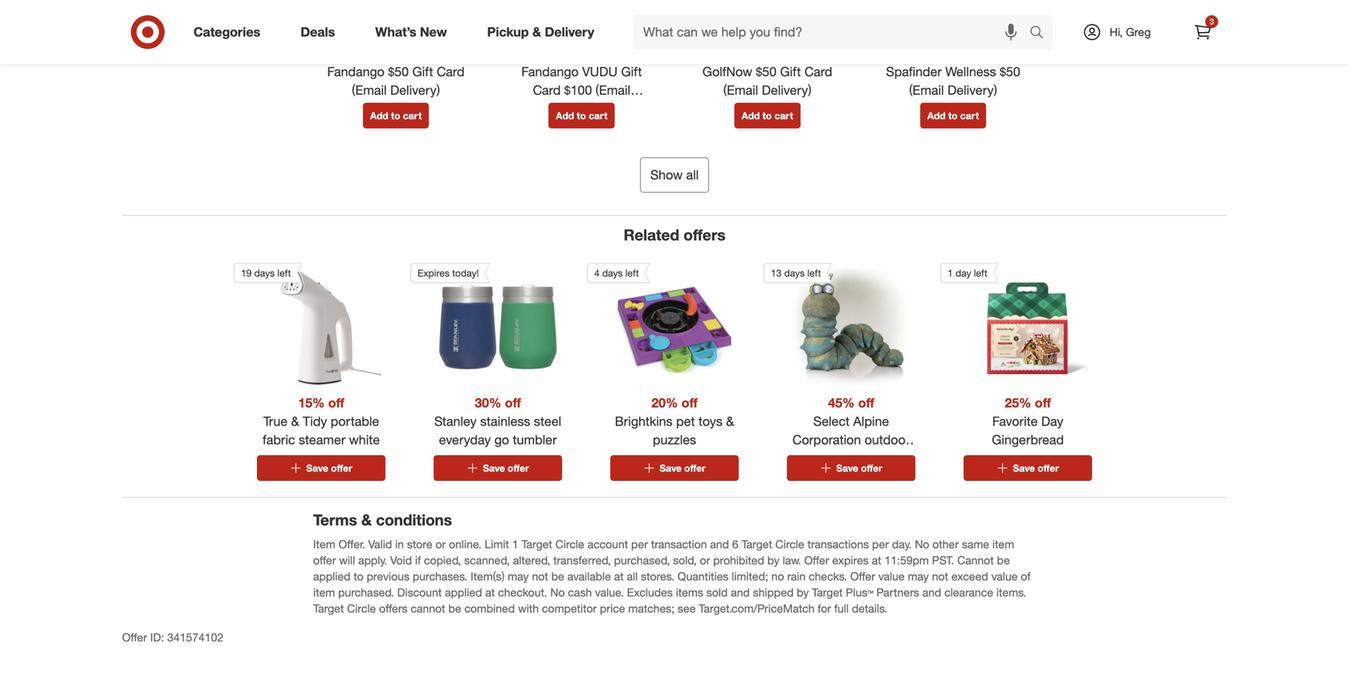 Task type: describe. For each thing, give the bounding box(es) containing it.
purchased,
[[614, 553, 670, 567]]

45% off select alpine corporation outdoor statuary
[[793, 395, 910, 466]]

expires
[[418, 267, 450, 279]]

item
[[313, 537, 336, 551]]

excludes
[[627, 585, 673, 600]]

gift for fandango vudu gift card $100 (email delivery)
[[631, 33, 645, 45]]

day
[[1042, 414, 1064, 429]]

offer id: 341574102
[[122, 630, 224, 645]]

1 cart from the left
[[403, 110, 422, 122]]

add to cart button for spafinder wellness $50 (email delivery)
[[920, 103, 987, 128]]

save inside the 'save 15% on fandango, golfnow, spafinder, vudu gift card spafinder wellness $50 (email delivery)'
[[901, 19, 922, 31]]

offer for puzzles
[[685, 462, 706, 474]]

items
[[676, 585, 704, 600]]

target down purchased.
[[313, 602, 344, 616]]

fabric
[[263, 432, 295, 448]]

save 15% on fandango, golfnow, spafinder, vudu gift card fandango vudu gift card $100 (email delivery)
[[519, 19, 645, 116]]

limit
[[485, 537, 509, 551]]

transferred,
[[554, 553, 611, 567]]

apply.
[[358, 553, 387, 567]]

to inside terms & conditions item offer. valid in store or online. limit 1 target circle account per transaction and 6 target circle transactions per day. no other same item offer will apply. void if copied, scanned, altered, transferred, purchased, sold, or prohibited by law. offer expires at 11:59pm pst. cannot be applied to previous purchases. item(s) may not be available at all stores. quantities limited; no rain checks. offer value may not exceed value of item purchased. discount applied at checkout. no cash value. excludes items sold and shipped by target plus™ partners and clearance items. target circle offers cannot be combined with competitor price matches; see target.com/pricematch for full details.
[[354, 569, 364, 583]]

save offer button for puzzles
[[611, 456, 739, 481]]

terms & conditions item offer. valid in store or online. limit 1 target circle account per transaction and 6 target circle transactions per day. no other same item offer will apply. void if copied, scanned, altered, transferred, purchased, sold, or prohibited by law. offer expires at 11:59pm pst. cannot be applied to previous purchases. item(s) may not be available at all stores. quantities limited; no rain checks. offer value may not exceed value of item purchased. discount applied at checkout. no cash value. excludes items sold and shipped by target plus™ partners and clearance items. target circle offers cannot be combined with competitor price matches; see target.com/pricematch for full details.
[[313, 511, 1034, 616]]

transactions
[[808, 537, 869, 551]]

everyday
[[439, 432, 491, 448]]

spafinder
[[886, 64, 942, 80]]

of
[[1021, 569, 1031, 583]]

fandango, for spafinder wellness $50 (email delivery)
[[961, 19, 1006, 31]]

add to cart button for golfnow $50 gift card (email delivery)
[[735, 103, 801, 128]]

20%
[[652, 395, 678, 411]]

on for spafinder wellness $50 (email delivery)
[[947, 19, 958, 31]]

delivery) inside save 15% on fandango, golfnow, spafinder, vudu gift card golfnow $50 gift card (email delivery)
[[762, 82, 812, 98]]

save offer for puzzles
[[660, 462, 706, 474]]

4 days left
[[594, 267, 639, 279]]

341574102
[[167, 630, 224, 645]]

1 add to cart from the left
[[370, 110, 422, 122]]

3
[[1210, 16, 1214, 27]]

delivery) inside the save 15% on fandango, golfnow, spafinder, vudu gift card fandango $50 gift card (email delivery)
[[390, 82, 440, 98]]

offer inside terms & conditions item offer. valid in store or online. limit 1 target circle account per transaction and 6 target circle transactions per day. no other same item offer will apply. void if copied, scanned, altered, transferred, purchased, sold, or prohibited by law. offer expires at 11:59pm pst. cannot be applied to previous purchases. item(s) may not be available at all stores. quantities limited; no rain checks. offer value may not exceed value of item purchased. discount applied at checkout. no cash value. excludes items sold and shipped by target plus™ partners and clearance items. target circle offers cannot be combined with competitor price matches; see target.com/pricematch for full details.
[[313, 553, 336, 567]]

save offer for go
[[483, 462, 529, 474]]

What can we help you find? suggestions appear below search field
[[634, 14, 1034, 50]]

2 not from the left
[[932, 569, 949, 583]]

day
[[956, 267, 972, 279]]

deals
[[301, 24, 335, 40]]

days for 45% off select alpine corporation outdoor statuary
[[785, 267, 805, 279]]

fandango, for golfnow $50 gift card (email delivery)
[[775, 19, 820, 31]]

0 vertical spatial or
[[436, 537, 446, 551]]

save inside save 15% on fandango, golfnow, spafinder, vudu gift card fandango vudu gift card $100 (email delivery)
[[529, 19, 551, 31]]

1 add to cart button from the left
[[363, 103, 429, 128]]

copied,
[[424, 553, 461, 567]]

vudu for fandango vudu gift card $100 (email delivery)
[[606, 33, 628, 45]]

save down the corporation
[[837, 462, 859, 474]]

item(s)
[[471, 569, 505, 583]]

2 horizontal spatial circle
[[776, 537, 805, 551]]

gingerbread
[[992, 432, 1064, 448]]

vudu for golfnow $50 gift card (email delivery)
[[792, 33, 814, 45]]

2 vertical spatial at
[[485, 585, 495, 600]]

1 may from the left
[[508, 569, 529, 583]]

rain
[[788, 569, 806, 583]]

days for 15% off true & tidy portable fabric steamer white
[[254, 267, 275, 279]]

off for 25% off
[[1035, 395, 1051, 411]]

sold,
[[673, 553, 697, 567]]

what's new link
[[362, 14, 467, 50]]

delivery) inside the 'save 15% on fandango, golfnow, spafinder, vudu gift card spafinder wellness $50 (email delivery)'
[[948, 82, 998, 98]]

show all
[[651, 167, 699, 183]]

spafinder, for golfnow $50 gift card (email delivery)
[[746, 33, 790, 45]]

save offer for statuary
[[837, 462, 883, 474]]

& inside terms & conditions item offer. valid in store or online. limit 1 target circle account per transaction and 6 target circle transactions per day. no other same item offer will apply. void if copied, scanned, altered, transferred, purchased, sold, or prohibited by law. offer expires at 11:59pm pst. cannot be applied to previous purchases. item(s) may not be available at all stores. quantities limited; no rain checks. offer value may not exceed value of item purchased. discount applied at checkout. no cash value. excludes items sold and shipped by target plus™ partners and clearance items. target circle offers cannot be combined with competitor price matches; see target.com/pricematch for full details.
[[361, 511, 372, 529]]

2 value from the left
[[992, 569, 1018, 583]]

0 horizontal spatial by
[[768, 553, 780, 567]]

true
[[263, 414, 288, 429]]

11:59pm
[[885, 553, 929, 567]]

gift inside the save 15% on fandango, golfnow, spafinder, vudu gift card fandango $50 gift card (email delivery)
[[412, 64, 433, 80]]

categories link
[[180, 14, 281, 50]]

(email inside the 'save 15% on fandango, golfnow, spafinder, vudu gift card spafinder wellness $50 (email delivery)'
[[909, 82, 944, 98]]

(email inside the save 15% on fandango, golfnow, spafinder, vudu gift card fandango $50 gift card (email delivery)
[[352, 82, 387, 98]]

15% off true & tidy portable fabric steamer white
[[263, 395, 380, 448]]

void
[[390, 553, 412, 567]]

cannot
[[411, 602, 445, 616]]

0 horizontal spatial circle
[[347, 602, 376, 616]]

save down steamer
[[306, 462, 328, 474]]

2 vertical spatial offer
[[122, 630, 147, 645]]

(email inside save 15% on fandango, golfnow, spafinder, vudu gift card golfnow $50 gift card (email delivery)
[[724, 82, 758, 98]]

alpine
[[854, 414, 889, 429]]

corporation
[[793, 432, 861, 448]]

in
[[395, 537, 404, 551]]

card for golfnow $50 gift card (email delivery)
[[805, 64, 833, 80]]

conditions
[[376, 511, 452, 529]]

save 15% on fandango, golfnow, spafinder, vudu gift card spafinder wellness $50 (email delivery)
[[886, 19, 1021, 98]]

all inside show all link
[[686, 167, 699, 183]]

stanley
[[435, 414, 477, 429]]

discount
[[397, 585, 442, 600]]

online.
[[449, 537, 482, 551]]

30%
[[475, 395, 502, 411]]

off for 20% off
[[682, 395, 698, 411]]

20% off brightkins pet toys & puzzles
[[615, 395, 734, 448]]

save 15% on fandango, golfnow, spafinder, vudu gift card fandango $50 gift card (email delivery)
[[327, 19, 465, 98]]

same
[[962, 537, 990, 551]]

matches;
[[628, 602, 675, 616]]

card for golfnow $50 gift card (email delivery)
[[758, 47, 777, 59]]

to down the save 15% on fandango, golfnow, spafinder, vudu gift card fandango $50 gift card (email delivery)
[[391, 110, 400, 122]]

offers inside terms & conditions item offer. valid in store or online. limit 1 target circle account per transaction and 6 target circle transactions per day. no other same item offer will apply. void if copied, scanned, altered, transferred, purchased, sold, or prohibited by law. offer expires at 11:59pm pst. cannot be applied to previous purchases. item(s) may not be available at all stores. quantities limited; no rain checks. offer value may not exceed value of item purchased. discount applied at checkout. no cash value. excludes items sold and shipped by target plus™ partners and clearance items. target circle offers cannot be combined with competitor price matches; see target.com/pricematch for full details.
[[379, 602, 408, 616]]

1 not from the left
[[532, 569, 548, 583]]

2 vertical spatial be
[[449, 602, 461, 616]]

off for 15% off
[[328, 395, 344, 411]]

save down the go
[[483, 462, 505, 474]]

days for 20% off brightkins pet toys & puzzles
[[602, 267, 623, 279]]

spafinder, for spafinder wellness $50 (email delivery)
[[932, 33, 975, 45]]

price
[[600, 602, 625, 616]]

value.
[[595, 585, 624, 600]]

$50 for fandango
[[388, 64, 409, 80]]

target down checks. at the bottom
[[812, 585, 843, 600]]

go
[[495, 432, 509, 448]]

greg
[[1126, 25, 1151, 39]]

terms
[[313, 511, 357, 529]]

pickup
[[487, 24, 529, 40]]

gift inside the save 15% on fandango, golfnow, spafinder, vudu gift card fandango $50 gift card (email delivery)
[[445, 33, 459, 45]]

purchased.
[[338, 585, 394, 600]]

15% for golfnow $50 gift card (email delivery)
[[739, 19, 759, 31]]

stores.
[[641, 569, 675, 583]]

2 horizontal spatial be
[[997, 553, 1010, 567]]

exceed
[[952, 569, 989, 583]]

0 horizontal spatial applied
[[313, 569, 351, 583]]

see
[[678, 602, 696, 616]]

2 horizontal spatial and
[[923, 585, 942, 600]]

on for fandango vudu gift card $100 (email delivery)
[[576, 19, 587, 31]]

favorite
[[993, 414, 1038, 429]]

previous
[[367, 569, 410, 583]]

hi, greg
[[1110, 25, 1151, 39]]

offer for statuary
[[861, 462, 883, 474]]

search
[[1023, 26, 1061, 41]]

1 inside terms & conditions item offer. valid in store or online. limit 1 target circle account per transaction and 6 target circle transactions per day. no other same item offer will apply. void if copied, scanned, altered, transferred, purchased, sold, or prohibited by law. offer expires at 11:59pm pst. cannot be applied to previous purchases. item(s) may not be available at all stores. quantities limited; no rain checks. offer value may not exceed value of item purchased. discount applied at checkout. no cash value. excludes items sold and shipped by target plus™ partners and clearance items. target circle offers cannot be combined with competitor price matches; see target.com/pricematch for full details.
[[512, 537, 519, 551]]

19 days left
[[241, 267, 291, 279]]

expires
[[833, 553, 869, 567]]

13 days left
[[771, 267, 821, 279]]

other
[[933, 537, 959, 551]]

1 horizontal spatial item
[[993, 537, 1015, 551]]

spafinder, inside the save 15% on fandango, golfnow, spafinder, vudu gift card fandango $50 gift card (email delivery)
[[375, 33, 418, 45]]

card inside the save 15% on fandango, golfnow, spafinder, vudu gift card fandango $50 gift card (email delivery)
[[437, 64, 465, 80]]

15% inside 15% off true & tidy portable fabric steamer white
[[298, 395, 325, 411]]

steel
[[534, 414, 562, 429]]

card for fandango vudu gift card $100 (email delivery)
[[533, 82, 561, 98]]

hi,
[[1110, 25, 1123, 39]]

today!
[[452, 267, 479, 279]]

left for 25% off
[[974, 267, 988, 279]]

clearance
[[945, 585, 994, 600]]

25%
[[1005, 395, 1032, 411]]

2 per from the left
[[872, 537, 889, 551]]

off for 45% off
[[859, 395, 875, 411]]

golfnow, inside the save 15% on fandango, golfnow, spafinder, vudu gift card fandango $50 gift card (email delivery)
[[333, 33, 372, 45]]

to for golfnow $50 gift card (email delivery)
[[763, 110, 772, 122]]

transaction
[[651, 537, 707, 551]]

deals link
[[287, 14, 355, 50]]

1 horizontal spatial at
[[614, 569, 624, 583]]

save offer button for fabric
[[257, 456, 386, 481]]

save offer button for go
[[434, 456, 562, 481]]

offer down gingerbread
[[1038, 462, 1059, 474]]

4
[[594, 267, 600, 279]]

select
[[814, 414, 850, 429]]



Task type: locate. For each thing, give the bounding box(es) containing it.
days right 13
[[785, 267, 805, 279]]

vudu inside save 15% on fandango, golfnow, spafinder, vudu gift card golfnow $50 gift card (email delivery)
[[792, 33, 814, 45]]

2 cart from the left
[[589, 110, 608, 122]]

left for 15% off
[[277, 267, 291, 279]]

offer up checks. at the bottom
[[804, 553, 829, 567]]

no
[[772, 569, 784, 583]]

fandango down the deals link
[[327, 64, 385, 80]]

related
[[624, 226, 680, 244]]

and left 6
[[710, 537, 729, 551]]

target.com/pricematch
[[699, 602, 815, 616]]

off up alpine
[[859, 395, 875, 411]]

if
[[415, 553, 421, 567]]

off inside 20% off brightkins pet toys & puzzles
[[682, 395, 698, 411]]

add down golfnow on the right of the page
[[742, 110, 760, 122]]

0 horizontal spatial card
[[437, 64, 465, 80]]

available
[[568, 569, 611, 583]]

cart down the wellness
[[961, 110, 979, 122]]

15% inside save 15% on fandango, golfnow, spafinder, vudu gift card fandango vudu gift card $100 (email delivery)
[[553, 19, 573, 31]]

fandango, inside save 15% on fandango, golfnow, spafinder, vudu gift card fandango vudu gift card $100 (email delivery)
[[589, 19, 634, 31]]

gift inside save 15% on fandango, golfnow, spafinder, vudu gift card golfnow $50 gift card (email delivery)
[[817, 33, 830, 45]]

item right same on the right bottom
[[993, 537, 1015, 551]]

cart down the save 15% on fandango, golfnow, spafinder, vudu gift card fandango $50 gift card (email delivery)
[[403, 110, 422, 122]]

save offer down outdoor
[[837, 462, 883, 474]]

2 off from the left
[[505, 395, 521, 411]]

target right 6
[[742, 537, 773, 551]]

2 gift from the left
[[621, 64, 642, 80]]

offer down outdoor
[[861, 462, 883, 474]]

off inside the 30% off stanley stainless steel everyday go tumbler
[[505, 395, 521, 411]]

4 save offer from the left
[[837, 462, 883, 474]]

2 fandango from the left
[[522, 64, 579, 80]]

1 vudu from the left
[[421, 33, 442, 45]]

offer
[[804, 553, 829, 567], [851, 569, 876, 583], [122, 630, 147, 645]]

account
[[588, 537, 628, 551]]

brightkins
[[615, 414, 673, 429]]

0 horizontal spatial per
[[631, 537, 648, 551]]

1 horizontal spatial offers
[[684, 226, 726, 244]]

off up pet
[[682, 395, 698, 411]]

1 horizontal spatial 1
[[948, 267, 953, 279]]

portable
[[331, 414, 379, 429]]

gift inside save 15% on fandango, golfnow, spafinder, vudu gift card fandango vudu gift card $100 (email delivery)
[[631, 33, 645, 45]]

left right 19
[[277, 267, 291, 279]]

1 days from the left
[[254, 267, 275, 279]]

add down the save 15% on fandango, golfnow, spafinder, vudu gift card fandango $50 gift card (email delivery)
[[370, 110, 388, 122]]

15% inside the save 15% on fandango, golfnow, spafinder, vudu gift card fandango $50 gift card (email delivery)
[[367, 19, 387, 31]]

cannot
[[958, 553, 994, 567]]

off up portable
[[328, 395, 344, 411]]

3 add from the left
[[742, 110, 760, 122]]

1 horizontal spatial fandango
[[522, 64, 579, 80]]

card for fandango vudu gift card $100 (email delivery)
[[572, 47, 591, 59]]

0 horizontal spatial at
[[485, 585, 495, 600]]

golfnow, inside save 15% on fandango, golfnow, spafinder, vudu gift card golfnow $50 gift card (email delivery)
[[705, 33, 744, 45]]

4 vudu from the left
[[978, 33, 1000, 45]]

1 left from the left
[[277, 267, 291, 279]]

spafinder, for fandango vudu gift card $100 (email delivery)
[[560, 33, 604, 45]]

offer left id:
[[122, 630, 147, 645]]

gift for spafinder wellness $50 (email delivery)
[[1002, 33, 1016, 45]]

gift inside save 15% on fandango, golfnow, spafinder, vudu gift card golfnow $50 gift card (email delivery)
[[780, 64, 801, 80]]

off inside 25% off favorite day gingerbread
[[1035, 395, 1051, 411]]

3 off from the left
[[682, 395, 698, 411]]

all down purchased,
[[627, 569, 638, 583]]

0 horizontal spatial offers
[[379, 602, 408, 616]]

1 vertical spatial no
[[550, 585, 565, 600]]

golfnow, for spafinder wellness $50 (email delivery)
[[891, 33, 929, 45]]

add to cart for golfnow $50 gift card (email delivery)
[[742, 110, 794, 122]]

gift inside the 'save 15% on fandango, golfnow, spafinder, vudu gift card spafinder wellness $50 (email delivery)'
[[1002, 33, 1016, 45]]

1 day left
[[948, 267, 988, 279]]

1 horizontal spatial $50
[[756, 64, 777, 80]]

1 off from the left
[[328, 395, 344, 411]]

be
[[997, 553, 1010, 567], [552, 569, 564, 583], [449, 602, 461, 616]]

(email inside save 15% on fandango, golfnow, spafinder, vudu gift card fandango vudu gift card $100 (email delivery)
[[596, 82, 631, 98]]

& inside 15% off true & tidy portable fabric steamer white
[[291, 414, 299, 429]]

offers
[[684, 226, 726, 244], [379, 602, 408, 616]]

0 horizontal spatial all
[[627, 569, 638, 583]]

limited;
[[732, 569, 769, 583]]

golfnow
[[703, 64, 753, 80]]

or up the quantities
[[700, 553, 710, 567]]

2 save offer button from the left
[[434, 456, 562, 481]]

to
[[391, 110, 400, 122], [577, 110, 586, 122], [763, 110, 772, 122], [949, 110, 958, 122], [354, 569, 364, 583]]

gift down what can we help you find? suggestions appear below search field
[[780, 64, 801, 80]]

applied down purchases.
[[445, 585, 482, 600]]

offer for fabric
[[331, 462, 352, 474]]

1 spafinder, from the left
[[375, 33, 418, 45]]

4 card from the left
[[944, 47, 963, 59]]

1 horizontal spatial be
[[552, 569, 564, 583]]

add to cart button down save 15% on fandango, golfnow, spafinder, vudu gift card golfnow $50 gift card (email delivery)
[[735, 103, 801, 128]]

offers right "related" at the top of the page
[[684, 226, 726, 244]]

save offer button down "puzzles"
[[611, 456, 739, 481]]

& inside 20% off brightkins pet toys & puzzles
[[726, 414, 734, 429]]

15% right the deals link
[[367, 19, 387, 31]]

30% off stanley stainless steel everyday go tumbler
[[435, 395, 562, 448]]

left for 45% off
[[808, 267, 821, 279]]

wellness
[[946, 64, 996, 80]]

what's
[[375, 24, 416, 40]]

item left purchased.
[[313, 585, 335, 600]]

0 vertical spatial be
[[997, 553, 1010, 567]]

1 horizontal spatial card
[[533, 82, 561, 98]]

1 save offer from the left
[[306, 462, 352, 474]]

save offer button for statuary
[[787, 456, 916, 481]]

1 left day
[[948, 267, 953, 279]]

0 horizontal spatial not
[[532, 569, 548, 583]]

1 horizontal spatial may
[[908, 569, 929, 583]]

circle up law.
[[776, 537, 805, 551]]

add for spafinder wellness $50 (email delivery)
[[928, 110, 946, 122]]

on for golfnow $50 gift card (email delivery)
[[762, 19, 772, 31]]

gift
[[445, 33, 459, 45], [631, 33, 645, 45], [817, 33, 830, 45], [1002, 33, 1016, 45]]

4 add from the left
[[928, 110, 946, 122]]

combined
[[465, 602, 515, 616]]

card inside the 'save 15% on fandango, golfnow, spafinder, vudu gift card spafinder wellness $50 (email delivery)'
[[944, 47, 963, 59]]

& up valid in the left bottom of the page
[[361, 511, 372, 529]]

3 on from the left
[[762, 19, 772, 31]]

2 card from the left
[[572, 47, 591, 59]]

gift
[[412, 64, 433, 80], [621, 64, 642, 80], [780, 64, 801, 80]]

add to cart button down the wellness
[[920, 103, 987, 128]]

pickup & delivery link
[[474, 14, 615, 50]]

pst.
[[932, 553, 955, 567]]

1 vertical spatial by
[[797, 585, 809, 600]]

0 horizontal spatial no
[[550, 585, 565, 600]]

2 $50 from the left
[[756, 64, 777, 80]]

2 vudu from the left
[[606, 33, 628, 45]]

1 horizontal spatial offer
[[804, 553, 829, 567]]

left right day
[[974, 267, 988, 279]]

1 horizontal spatial all
[[686, 167, 699, 183]]

categories
[[194, 24, 260, 40]]

golfnow, inside the 'save 15% on fandango, golfnow, spafinder, vudu gift card spafinder wellness $50 (email delivery)'
[[891, 33, 929, 45]]

per up purchased,
[[631, 537, 648, 551]]

save down "puzzles"
[[660, 462, 682, 474]]

6
[[732, 537, 739, 551]]

1 horizontal spatial by
[[797, 585, 809, 600]]

and
[[710, 537, 729, 551], [731, 585, 750, 600], [923, 585, 942, 600]]

0 horizontal spatial and
[[710, 537, 729, 551]]

tidy
[[303, 414, 327, 429]]

0 horizontal spatial or
[[436, 537, 446, 551]]

off for 30% off
[[505, 395, 521, 411]]

on
[[390, 19, 401, 31], [576, 19, 587, 31], [762, 19, 772, 31], [947, 19, 958, 31]]

1 fandango, from the left
[[403, 19, 448, 31]]

4 golfnow, from the left
[[891, 33, 929, 45]]

1 vertical spatial item
[[313, 585, 335, 600]]

1 golfnow, from the left
[[333, 33, 372, 45]]

0 horizontal spatial be
[[449, 602, 461, 616]]

to for fandango vudu gift card $100 (email delivery)
[[577, 110, 586, 122]]

1 right limit
[[512, 537, 519, 551]]

1 vertical spatial applied
[[445, 585, 482, 600]]

$50 right the wellness
[[1000, 64, 1021, 80]]

$50 for golfnow
[[756, 64, 777, 80]]

3 cart from the left
[[775, 110, 794, 122]]

1 vertical spatial at
[[614, 569, 624, 583]]

delivery) down what can we help you find? suggestions appear below search field
[[762, 82, 812, 98]]

5 off from the left
[[1035, 395, 1051, 411]]

1 horizontal spatial value
[[992, 569, 1018, 583]]

card left the $100
[[533, 82, 561, 98]]

stainless
[[480, 414, 531, 429]]

expires today!
[[418, 267, 479, 279]]

3 add to cart from the left
[[742, 110, 794, 122]]

3 save offer from the left
[[660, 462, 706, 474]]

13
[[771, 267, 782, 279]]

0 horizontal spatial fandango
[[327, 64, 385, 80]]

offer down "puzzles"
[[685, 462, 706, 474]]

add for golfnow $50 gift card (email delivery)
[[742, 110, 760, 122]]

1 vertical spatial or
[[700, 553, 710, 567]]

2 horizontal spatial offer
[[851, 569, 876, 583]]

offer.
[[339, 537, 365, 551]]

2 may from the left
[[908, 569, 929, 583]]

to for spafinder wellness $50 (email delivery)
[[949, 110, 958, 122]]

spafinder, inside save 15% on fandango, golfnow, spafinder, vudu gift card golfnow $50 gift card (email delivery)
[[746, 33, 790, 45]]

fandango for (email
[[327, 64, 385, 80]]

4 gift from the left
[[1002, 33, 1016, 45]]

may up 'checkout.'
[[508, 569, 529, 583]]

fandango
[[327, 64, 385, 80], [522, 64, 579, 80]]

1 horizontal spatial days
[[602, 267, 623, 279]]

spafinder, inside the 'save 15% on fandango, golfnow, spafinder, vudu gift card spafinder wellness $50 (email delivery)'
[[932, 33, 975, 45]]

0 horizontal spatial gift
[[412, 64, 433, 80]]

2 horizontal spatial card
[[805, 64, 833, 80]]

delivery) down the $100
[[557, 101, 607, 116]]

(email down vudu
[[596, 82, 631, 98]]

value
[[879, 569, 905, 583], [992, 569, 1018, 583]]

save inside save 15% on fandango, golfnow, spafinder, vudu gift card golfnow $50 gift card (email delivery)
[[715, 19, 736, 31]]

golfnow, for fandango vudu gift card $100 (email delivery)
[[519, 33, 558, 45]]

add to cart down the save 15% on fandango, golfnow, spafinder, vudu gift card fandango $50 gift card (email delivery)
[[370, 110, 422, 122]]

4 left from the left
[[974, 267, 988, 279]]

save inside the save 15% on fandango, golfnow, spafinder, vudu gift card fandango $50 gift card (email delivery)
[[344, 19, 365, 31]]

0 horizontal spatial 1
[[512, 537, 519, 551]]

15% right pickup
[[553, 19, 573, 31]]

off inside "45% off select alpine corporation outdoor statuary"
[[859, 395, 875, 411]]

1 $50 from the left
[[388, 64, 409, 80]]

offers down discount on the left bottom of page
[[379, 602, 408, 616]]

checks.
[[809, 569, 847, 583]]

1 save offer button from the left
[[257, 456, 386, 481]]

2 fandango, from the left
[[589, 19, 634, 31]]

2 golfnow, from the left
[[519, 33, 558, 45]]

save offer for fabric
[[306, 462, 352, 474]]

save offer down "puzzles"
[[660, 462, 706, 474]]

3 card from the left
[[758, 47, 777, 59]]

applied
[[313, 569, 351, 583], [445, 585, 482, 600]]

0 vertical spatial offers
[[684, 226, 726, 244]]

gift for fandango vudu gift card $100 (email delivery)
[[621, 64, 642, 80]]

(email down what's at the left top
[[352, 82, 387, 98]]

& right toys
[[726, 414, 734, 429]]

gift for golfnow $50 gift card (email delivery)
[[817, 33, 830, 45]]

delivery)
[[390, 82, 440, 98], [762, 82, 812, 98], [948, 82, 998, 98], [557, 101, 607, 116]]

off up day
[[1035, 395, 1051, 411]]

save offer down gingerbread
[[1013, 462, 1059, 474]]

0 horizontal spatial may
[[508, 569, 529, 583]]

vudu inside the 'save 15% on fandango, golfnow, spafinder, vudu gift card spafinder wellness $50 (email delivery)'
[[978, 33, 1000, 45]]

left right 13
[[808, 267, 821, 279]]

$50 inside the save 15% on fandango, golfnow, spafinder, vudu gift card fandango $50 gift card (email delivery)
[[388, 64, 409, 80]]

1 horizontal spatial not
[[932, 569, 949, 583]]

$50 inside save 15% on fandango, golfnow, spafinder, vudu gift card golfnow $50 gift card (email delivery)
[[756, 64, 777, 80]]

spafinder, up vudu
[[560, 33, 604, 45]]

&
[[533, 24, 541, 40], [291, 414, 299, 429], [726, 414, 734, 429], [361, 511, 372, 529]]

outdoor
[[865, 432, 910, 448]]

add down spafinder
[[928, 110, 946, 122]]

0 vertical spatial applied
[[313, 569, 351, 583]]

4 on from the left
[[947, 19, 958, 31]]

0 horizontal spatial item
[[313, 585, 335, 600]]

add to cart button down the $100
[[549, 103, 615, 128]]

steamer
[[299, 432, 346, 448]]

fandango for $100
[[522, 64, 579, 80]]

4 add to cart from the left
[[928, 110, 979, 122]]

offer down item
[[313, 553, 336, 567]]

3 save offer button from the left
[[611, 456, 739, 481]]

1 horizontal spatial applied
[[445, 585, 482, 600]]

2 horizontal spatial $50
[[1000, 64, 1021, 80]]

0 vertical spatial offer
[[804, 553, 829, 567]]

0 horizontal spatial days
[[254, 267, 275, 279]]

fandango,
[[403, 19, 448, 31], [589, 19, 634, 31], [775, 19, 820, 31], [961, 19, 1006, 31]]

vudu for spafinder wellness $50 (email delivery)
[[978, 33, 1000, 45]]

0 vertical spatial 1
[[948, 267, 953, 279]]

1 horizontal spatial circle
[[556, 537, 585, 551]]

details.
[[852, 602, 888, 616]]

add to cart button for fandango vudu gift card $100 (email delivery)
[[549, 103, 615, 128]]

3 link
[[1186, 14, 1221, 50]]

save 15% on fandango, golfnow, spafinder, vudu gift card golfnow $50 gift card (email delivery)
[[703, 19, 833, 98]]

1 (email from the left
[[352, 82, 387, 98]]

new
[[420, 24, 447, 40]]

save offer
[[306, 462, 352, 474], [483, 462, 529, 474], [660, 462, 706, 474], [837, 462, 883, 474], [1013, 462, 1059, 474]]

and right partners
[[923, 585, 942, 600]]

1 on from the left
[[390, 19, 401, 31]]

cart down the $100
[[589, 110, 608, 122]]

4 (email from the left
[[909, 82, 944, 98]]

save offer button down steamer
[[257, 456, 386, 481]]

fandango, inside save 15% on fandango, golfnow, spafinder, vudu gift card golfnow $50 gift card (email delivery)
[[775, 19, 820, 31]]

spafinder, up the wellness
[[932, 33, 975, 45]]

delivery) inside save 15% on fandango, golfnow, spafinder, vudu gift card fandango vudu gift card $100 (email delivery)
[[557, 101, 607, 116]]

items.
[[997, 585, 1027, 600]]

days right 4
[[602, 267, 623, 279]]

shipped
[[753, 585, 794, 600]]

card inside save 15% on fandango, golfnow, spafinder, vudu gift card golfnow $50 gift card (email delivery)
[[758, 47, 777, 59]]

not
[[532, 569, 548, 583], [932, 569, 949, 583]]

$50 down what's at the left top
[[388, 64, 409, 80]]

fandango, for fandango vudu gift card $100 (email delivery)
[[589, 19, 634, 31]]

with
[[518, 602, 539, 616]]

golfnow, inside save 15% on fandango, golfnow, spafinder, vudu gift card fandango vudu gift card $100 (email delivery)
[[519, 33, 558, 45]]

1 vertical spatial offer
[[851, 569, 876, 583]]

fandango inside save 15% on fandango, golfnow, spafinder, vudu gift card fandango vudu gift card $100 (email delivery)
[[522, 64, 579, 80]]

card inside save 15% on fandango, golfnow, spafinder, vudu gift card fandango vudu gift card $100 (email delivery)
[[572, 47, 591, 59]]

on inside the save 15% on fandango, golfnow, spafinder, vudu gift card fandango $50 gift card (email delivery)
[[390, 19, 401, 31]]

card
[[437, 64, 465, 80], [805, 64, 833, 80], [533, 82, 561, 98]]

gift for golfnow $50 gift card (email delivery)
[[780, 64, 801, 80]]

2 add from the left
[[556, 110, 574, 122]]

3 add to cart button from the left
[[735, 103, 801, 128]]

2 gift from the left
[[631, 33, 645, 45]]

1 per from the left
[[631, 537, 648, 551]]

circle up transferred,
[[556, 537, 585, 551]]

$50 inside the 'save 15% on fandango, golfnow, spafinder, vudu gift card spafinder wellness $50 (email delivery)'
[[1000, 64, 1021, 80]]

3 spafinder, from the left
[[746, 33, 790, 45]]

add for fandango vudu gift card $100 (email delivery)
[[556, 110, 574, 122]]

fandango up the $100
[[522, 64, 579, 80]]

0 vertical spatial all
[[686, 167, 699, 183]]

save down gingerbread
[[1013, 462, 1035, 474]]

to up purchased.
[[354, 569, 364, 583]]

add to cart down save 15% on fandango, golfnow, spafinder, vudu gift card golfnow $50 gift card (email delivery)
[[742, 110, 794, 122]]

save offer button down the go
[[434, 456, 562, 481]]

add to cart
[[370, 110, 422, 122], [556, 110, 608, 122], [742, 110, 794, 122], [928, 110, 979, 122]]

4 spafinder, from the left
[[932, 33, 975, 45]]

add to cart button down the save 15% on fandango, golfnow, spafinder, vudu gift card fandango $50 gift card (email delivery)
[[363, 103, 429, 128]]

1 add from the left
[[370, 110, 388, 122]]

1 horizontal spatial or
[[700, 553, 710, 567]]

4 cart from the left
[[961, 110, 979, 122]]

0 vertical spatial by
[[768, 553, 780, 567]]

2 on from the left
[[576, 19, 587, 31]]

gift right vudu
[[621, 64, 642, 80]]

1 gift from the left
[[412, 64, 433, 80]]

vudu
[[582, 64, 618, 80]]

add to cart down the wellness
[[928, 110, 979, 122]]

0 vertical spatial at
[[872, 553, 882, 567]]

on inside the 'save 15% on fandango, golfnow, spafinder, vudu gift card spafinder wellness $50 (email delivery)'
[[947, 19, 958, 31]]

1 vertical spatial be
[[552, 569, 564, 583]]

offer for go
[[508, 462, 529, 474]]

0 horizontal spatial $50
[[388, 64, 409, 80]]

by up no
[[768, 553, 780, 567]]

0 horizontal spatial value
[[879, 569, 905, 583]]

1 horizontal spatial per
[[872, 537, 889, 551]]

show all link
[[640, 157, 709, 193]]

per
[[631, 537, 648, 551], [872, 537, 889, 551]]

tumbler
[[513, 432, 557, 448]]

pickup & delivery
[[487, 24, 594, 40]]

card inside the save 15% on fandango, golfnow, spafinder, vudu gift card fandango $50 gift card (email delivery)
[[386, 47, 406, 59]]

checkout.
[[498, 585, 547, 600]]

4 off from the left
[[859, 395, 875, 411]]

15% for spafinder wellness $50 (email delivery)
[[925, 19, 945, 31]]

golfnow, for golfnow $50 gift card (email delivery)
[[705, 33, 744, 45]]

2 spafinder, from the left
[[560, 33, 604, 45]]

1 card from the left
[[386, 47, 406, 59]]

card inside save 15% on fandango, golfnow, spafinder, vudu gift card golfnow $50 gift card (email delivery)
[[805, 64, 833, 80]]

at up combined
[[485, 585, 495, 600]]

cart for spafinder wellness $50 (email delivery)
[[961, 110, 979, 122]]

save offer button
[[257, 456, 386, 481], [434, 456, 562, 481], [611, 456, 739, 481], [787, 456, 916, 481], [964, 456, 1092, 481]]

off up stainless
[[505, 395, 521, 411]]

3 golfnow, from the left
[[705, 33, 744, 45]]

item
[[993, 537, 1015, 551], [313, 585, 335, 600]]

delivery) down what's new link
[[390, 82, 440, 98]]

toys
[[699, 414, 723, 429]]

fandango inside the save 15% on fandango, golfnow, spafinder, vudu gift card fandango $50 gift card (email delivery)
[[327, 64, 385, 80]]

cart for golfnow $50 gift card (email delivery)
[[775, 110, 794, 122]]

15% up tidy
[[298, 395, 325, 411]]

store
[[407, 537, 433, 551]]

1 vertical spatial offers
[[379, 602, 408, 616]]

all inside terms & conditions item offer. valid in store or online. limit 1 target circle account per transaction and 6 target circle transactions per day. no other same item offer will apply. void if copied, scanned, altered, transferred, purchased, sold, or prohibited by law. offer expires at 11:59pm pst. cannot be applied to previous purchases. item(s) may not be available at all stores. quantities limited; no rain checks. offer value may not exceed value of item purchased. discount applied at checkout. no cash value. excludes items sold and shipped by target plus™ partners and clearance items. target circle offers cannot be combined with competitor price matches; see target.com/pricematch for full details.
[[627, 569, 638, 583]]

& right true
[[291, 414, 299, 429]]

not down pst.
[[932, 569, 949, 583]]

5 save offer button from the left
[[964, 456, 1092, 481]]

per left day.
[[872, 537, 889, 551]]

1 vertical spatial 1
[[512, 537, 519, 551]]

15% inside save 15% on fandango, golfnow, spafinder, vudu gift card golfnow $50 gift card (email delivery)
[[739, 19, 759, 31]]

vudu inside the save 15% on fandango, golfnow, spafinder, vudu gift card fandango $50 gift card (email delivery)
[[421, 33, 442, 45]]

4 add to cart button from the left
[[920, 103, 987, 128]]

3 gift from the left
[[817, 33, 830, 45]]

1 vertical spatial all
[[627, 569, 638, 583]]

2 (email from the left
[[596, 82, 631, 98]]

save up spafinder
[[901, 19, 922, 31]]

what's new
[[375, 24, 447, 40]]

3 gift from the left
[[780, 64, 801, 80]]

4 save offer button from the left
[[787, 456, 916, 481]]

vudu inside save 15% on fandango, golfnow, spafinder, vudu gift card fandango vudu gift card $100 (email delivery)
[[606, 33, 628, 45]]

1 fandango from the left
[[327, 64, 385, 80]]

may down 11:59pm
[[908, 569, 929, 583]]

3 $50 from the left
[[1000, 64, 1021, 80]]

3 left from the left
[[808, 267, 821, 279]]

1 horizontal spatial and
[[731, 585, 750, 600]]

1 value from the left
[[879, 569, 905, 583]]

2 horizontal spatial at
[[872, 553, 882, 567]]

add down the $100
[[556, 110, 574, 122]]

search button
[[1023, 14, 1061, 53]]

0 horizontal spatial offer
[[122, 630, 147, 645]]

2 add to cart from the left
[[556, 110, 608, 122]]

purchases.
[[413, 569, 468, 583]]

15% inside the 'save 15% on fandango, golfnow, spafinder, vudu gift card spafinder wellness $50 (email delivery)'
[[925, 19, 945, 31]]

competitor
[[542, 602, 597, 616]]

15% for fandango vudu gift card $100 (email delivery)
[[553, 19, 573, 31]]

4 fandango, from the left
[[961, 19, 1006, 31]]

15% up golfnow on the right of the page
[[739, 19, 759, 31]]

25% off favorite day gingerbread
[[992, 395, 1064, 448]]

3 vudu from the left
[[792, 33, 814, 45]]

gift inside save 15% on fandango, golfnow, spafinder, vudu gift card fandango vudu gift card $100 (email delivery)
[[621, 64, 642, 80]]

to down save 15% on fandango, golfnow, spafinder, vudu gift card golfnow $50 gift card (email delivery)
[[763, 110, 772, 122]]

fandango, inside the save 15% on fandango, golfnow, spafinder, vudu gift card fandango $50 gift card (email delivery)
[[403, 19, 448, 31]]

circle down purchased.
[[347, 602, 376, 616]]

cart for fandango vudu gift card $100 (email delivery)
[[589, 110, 608, 122]]

puzzles
[[653, 432, 696, 448]]

and down limited;
[[731, 585, 750, 600]]

day.
[[892, 537, 912, 551]]

all right show
[[686, 167, 699, 183]]

3 (email from the left
[[724, 82, 758, 98]]

add to cart down the $100
[[556, 110, 608, 122]]

cash
[[568, 585, 592, 600]]

2 save offer from the left
[[483, 462, 529, 474]]

card for spafinder wellness $50 (email delivery)
[[944, 47, 963, 59]]

spafinder, inside save 15% on fandango, golfnow, spafinder, vudu gift card fandango vudu gift card $100 (email delivery)
[[560, 33, 604, 45]]

by down the rain
[[797, 585, 809, 600]]

on inside save 15% on fandango, golfnow, spafinder, vudu gift card golfnow $50 gift card (email delivery)
[[762, 19, 772, 31]]

(email
[[352, 82, 387, 98], [596, 82, 631, 98], [724, 82, 758, 98], [909, 82, 944, 98]]

will
[[339, 553, 355, 567]]

2 left from the left
[[626, 267, 639, 279]]

1 horizontal spatial gift
[[621, 64, 642, 80]]

not down altered,
[[532, 569, 548, 583]]

left for 20% off
[[626, 267, 639, 279]]

2 add to cart button from the left
[[549, 103, 615, 128]]

3 fandango, from the left
[[775, 19, 820, 31]]

fandango, inside the 'save 15% on fandango, golfnow, spafinder, vudu gift card spafinder wellness $50 (email delivery)'
[[961, 19, 1006, 31]]

2 horizontal spatial gift
[[780, 64, 801, 80]]

spafinder, left new
[[375, 33, 418, 45]]

0 vertical spatial no
[[915, 537, 930, 551]]

& right pickup
[[533, 24, 541, 40]]

gift down what's new link
[[412, 64, 433, 80]]

on inside save 15% on fandango, golfnow, spafinder, vudu gift card fandango vudu gift card $100 (email delivery)
[[576, 19, 587, 31]]

offer
[[331, 462, 352, 474], [508, 462, 529, 474], [685, 462, 706, 474], [861, 462, 883, 474], [1038, 462, 1059, 474], [313, 553, 336, 567]]

card down new
[[437, 64, 465, 80]]

target up altered,
[[522, 537, 552, 551]]

1 gift from the left
[[445, 33, 459, 45]]

value up partners
[[879, 569, 905, 583]]

1 horizontal spatial no
[[915, 537, 930, 551]]

5 save offer from the left
[[1013, 462, 1059, 474]]

or up copied,
[[436, 537, 446, 551]]

2 days from the left
[[602, 267, 623, 279]]

3 days from the left
[[785, 267, 805, 279]]

off inside 15% off true & tidy portable fabric steamer white
[[328, 395, 344, 411]]

add to cart for spafinder wellness $50 (email delivery)
[[928, 110, 979, 122]]

card down what can we help you find? suggestions appear below search field
[[805, 64, 833, 80]]

add to cart for fandango vudu gift card $100 (email delivery)
[[556, 110, 608, 122]]

2 horizontal spatial days
[[785, 267, 805, 279]]

card inside save 15% on fandango, golfnow, spafinder, vudu gift card fandango vudu gift card $100 (email delivery)
[[533, 82, 561, 98]]

0 vertical spatial item
[[993, 537, 1015, 551]]



Task type: vqa. For each thing, say whether or not it's contained in the screenshot.
Ribbed within "$7.00 reg $10.00 Sale Girls' Cozy Ribbed Leggings - Cat & Jack™ Mint Green S"
no



